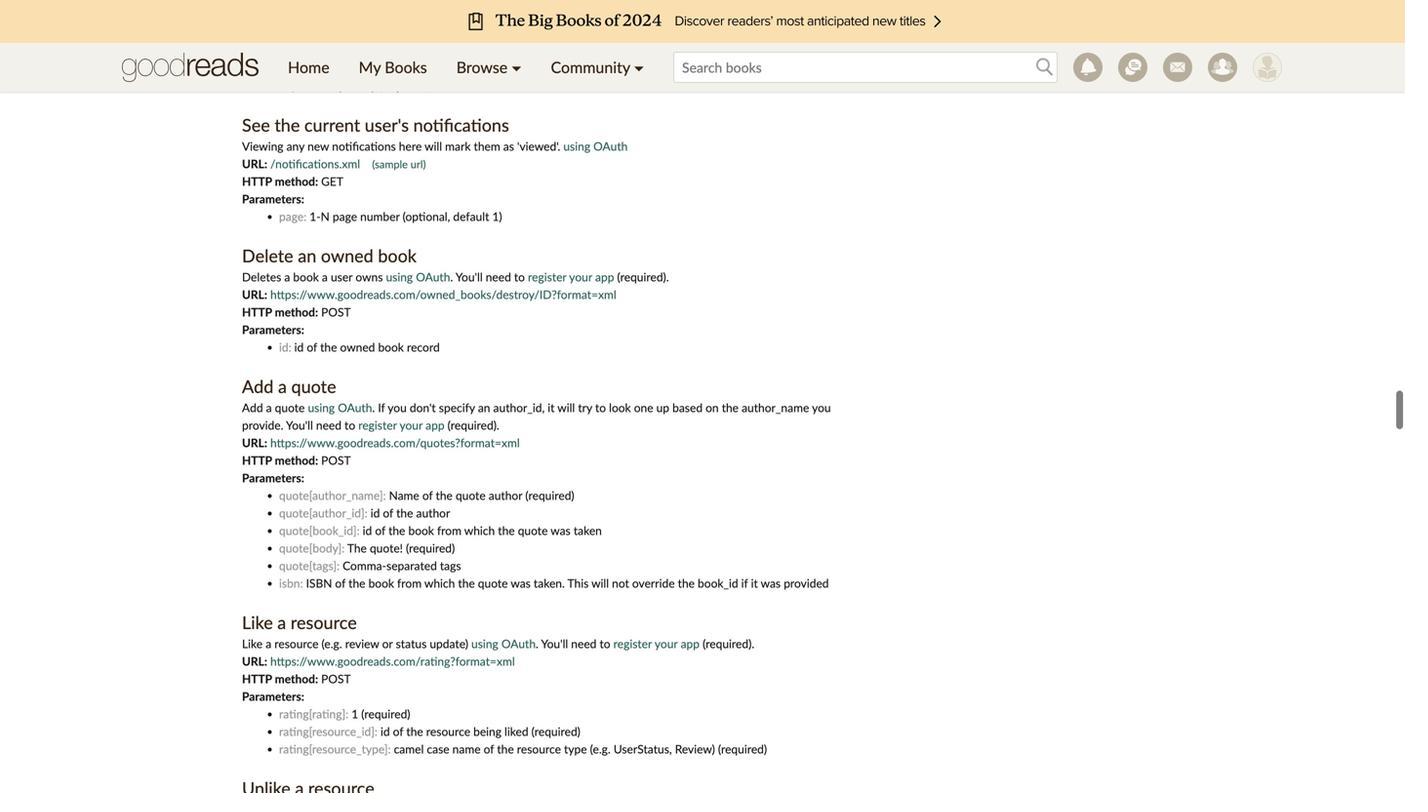 Task type: vqa. For each thing, say whether or not it's contained in the screenshot.


Task type: describe. For each thing, give the bounding box(es) containing it.
(required). inside register your app (required). url: https://www.goodreads.com/quotes?format=xml http method: post parameters: quote[author_name]: name of the quote author (required) quote[author_id]: id of the author quote[book_id]: id of the book from which the quote was taken quote[body]: the quote! (required) quote[tags]: comma-separated tags isbn: isbn of the book from which the quote was taken. this will not override the book_id if it was provided
[[448, 418, 500, 432]]

my
[[359, 58, 381, 77]]

status
[[396, 637, 427, 651]]

book_id
[[698, 576, 739, 591]]

browse
[[457, 58, 508, 77]]

0 vertical spatial register your app link
[[528, 270, 614, 284]]

need inside delete an owned book deletes a book a user owns using oauth . you'll need to register your app (required). url: https://www.goodreads.com/owned_books/destroy/id?format=xml http method: post parameters: id: id of the owned book record
[[486, 270, 511, 284]]

rating[rating]:
[[279, 707, 349, 721]]

the down the name at the left bottom of the page
[[396, 506, 413, 520]]

specify
[[439, 401, 475, 415]]

method: inside like a resource like a resource (e.g. review or status update) using oauth . you'll need to register your app (required). url: https://www.goodreads.com/rating?format=xml http method: post parameters: rating[rating]: 1 (required) rating[resource_id]: id of the resource being liked (required) rating[resource_type]: camel case name of the resource type (e.g. userstatus, review) (required)
[[275, 672, 318, 686]]

0 vertical spatial author
[[489, 489, 523, 503]]

http inside (sample url) http method: get parameters: key: developer key (required).
[[242, 43, 272, 58]]

0 vertical spatial owned
[[321, 245, 374, 266]]

us
[[628, 8, 640, 22]]

need inside like a resource like a resource (e.g. review or status update) using oauth . you'll need to register your app (required). url: https://www.goodreads.com/rating?format=xml http method: post parameters: rating[rating]: 1 (required) rating[resource_id]: id of the resource being liked (required) rating[resource_type]: camel case name of the resource type (e.g. userstatus, review) (required)
[[571, 637, 597, 651]]

the right the name at the left bottom of the page
[[436, 489, 453, 503]]

type
[[564, 742, 587, 757]]

book left record
[[378, 340, 404, 354]]

you'll inside . if you don't specify an author_id, it will try to look one up based on the author_name you provide. you'll need to
[[286, 418, 313, 432]]

camel
[[394, 742, 424, 757]]

id up quote!
[[371, 506, 380, 520]]

0 horizontal spatial was
[[511, 576, 531, 591]]

key:
[[279, 79, 300, 93]]

2 add from the top
[[242, 401, 263, 415]]

name
[[453, 742, 481, 757]]

get for 1-
[[321, 174, 344, 188]]

on
[[706, 401, 719, 415]]

the up the camel
[[406, 725, 423, 739]]

userstatus,
[[614, 742, 672, 757]]

your inside delete an owned book deletes a book a user owns using oauth . you'll need to register your app (required). url: https://www.goodreads.com/owned_books/destroy/id?format=xml http method: post parameters: id: id of the owned book record
[[569, 270, 592, 284]]

quote left taken
[[518, 524, 548, 538]]

quote right the name at the left bottom of the page
[[456, 489, 486, 503]]

taken.
[[534, 576, 565, 591]]

it inside register your app (required). url: https://www.goodreads.com/quotes?format=xml http method: post parameters: quote[author_name]: name of the quote author (required) quote[author_id]: id of the author quote[book_id]: id of the book from which the quote was taken quote[body]: the quote! (required) quote[tags]: comma-separated tags isbn: isbn of the book from which the quote was taken. this will not override the book_id if it was provided
[[751, 576, 758, 591]]

a right deletes
[[284, 270, 290, 284]]

(sample url) http method: get parameters: page: 1-n page number (optional, default 1)
[[242, 158, 502, 224]]

to inside delete an owned book deletes a book a user owns using oauth . you'll need to register your app (required). url: https://www.goodreads.com/owned_books/destroy/id?format=xml http method: post parameters: id: id of the owned book record
[[514, 270, 525, 284]]

register inside like a resource like a resource (e.g. review or status update) using oauth . you'll need to register your app (required). url: https://www.goodreads.com/rating?format=xml http method: post parameters: rating[rating]: 1 (required) rating[resource_id]: id of the resource being liked (required) rating[resource_type]: camel case name of the resource type (e.g. userstatus, review) (required)
[[614, 637, 652, 651]]

parameters: inside register your app (required). url: https://www.goodreads.com/quotes?format=xml http method: post parameters: quote[author_name]: name of the quote author (required) quote[author_id]: id of the author quote[book_id]: id of the book from which the quote was taken quote[body]: the quote! (required) quote[tags]: comma-separated tags isbn: isbn of the book from which the quote was taken. this will not override the book_id if it was provided
[[242, 471, 304, 485]]

1
[[352, 707, 358, 721]]

0 vertical spatial which
[[464, 524, 495, 538]]

look
[[609, 401, 631, 415]]

key
[[359, 79, 376, 93]]

https://www.goodreads.com/list/book/book_id.xml
[[270, 26, 544, 40]]

id up the
[[363, 524, 372, 538]]

an inside . if you don't specify an author_id, it will try to look one up based on the author_name you provide. you'll need to
[[478, 401, 491, 415]]

record
[[407, 340, 440, 354]]

you'll inside like a resource like a resource (e.g. review or status update) using oauth . you'll need to register your app (required). url: https://www.goodreads.com/rating?format=xml http method: post parameters: rating[rating]: 1 (required) rating[resource_id]: id of the resource being liked (required) rating[resource_type]: camel case name of the resource type (e.g. userstatus, review) (required)
[[541, 637, 568, 651]]

taken
[[574, 524, 602, 538]]

of right the name at the left bottom of the page
[[422, 489, 433, 503]]

requires
[[419, 8, 461, 22]]

rating[resource_type]:
[[279, 742, 391, 757]]

name
[[389, 489, 420, 503]]

my books
[[359, 58, 427, 77]]

a left review
[[266, 637, 272, 651]]

method: inside (sample url) http method: get parameters: page: 1-n page number (optional, default 1)
[[275, 174, 318, 188]]

the inside . if you don't specify an author_id, it will try to look one up based on the author_name you provide. you'll need to
[[722, 401, 739, 415]]

post inside register your app (required). url: https://www.goodreads.com/quotes?format=xml http method: post parameters: quote[author_name]: name of the quote author (required) quote[author_id]: id of the author quote[book_id]: id of the book from which the quote was taken quote[body]: the quote! (required) quote[tags]: comma-separated tags isbn: isbn of the book from which the quote was taken. this will not override the book_id if it was provided
[[321, 453, 351, 468]]

1 horizontal spatial (sample url) link
[[556, 27, 610, 40]]

case
[[427, 742, 450, 757]]

https://www.goodreads.com/list/book/book_id.xml link
[[270, 26, 544, 40]]

home link
[[273, 43, 344, 92]]

the down the tags
[[458, 576, 475, 591]]

update)
[[430, 637, 469, 651]]

author_name
[[742, 401, 810, 415]]

/notifications.xml
[[270, 157, 360, 171]]

tags
[[440, 559, 461, 573]]

(sample url) http method: get parameters: key: developer key (required).
[[242, 27, 610, 93]]

friend requests image
[[1208, 53, 1238, 82]]

owns
[[356, 270, 383, 284]]

of inside xml version of list/book. this api requires extra permission please contact us url: https://www.goodreads.com/list/book/book_id.xml
[[309, 8, 320, 22]]

a left user
[[322, 270, 328, 284]]

using oauth link up https://www.goodreads.com/owned_books/destroy/id?format=xml
[[386, 270, 450, 284]]

the left taken
[[498, 524, 515, 538]]

id:
[[279, 340, 291, 354]]

resource down 'isbn:'
[[275, 637, 319, 651]]

delete an owned book deletes a book a user owns using oauth . you'll need to register your app (required). url: https://www.goodreads.com/owned_books/destroy/id?format=xml http method: post parameters: id: id of the owned book record
[[242, 245, 669, 354]]

1-
[[310, 209, 321, 224]]

if
[[378, 401, 385, 415]]

not
[[612, 576, 629, 591]]

will inside . if you don't specify an author_id, it will try to look one up based on the author_name you provide. you'll need to
[[558, 401, 575, 415]]

method: inside (sample url) http method: get parameters: key: developer key (required).
[[275, 43, 318, 58]]

app inside delete an owned book deletes a book a user owns using oauth . you'll need to register your app (required). url: https://www.goodreads.com/owned_books/destroy/id?format=xml http method: post parameters: id: id of the owned book record
[[595, 270, 614, 284]]

an inside delete an owned book deletes a book a user owns using oauth . you'll need to register your app (required). url: https://www.goodreads.com/owned_books/destroy/id?format=xml http method: post parameters: id: id of the owned book record
[[298, 245, 317, 266]]

your inside register your app (required). url: https://www.goodreads.com/quotes?format=xml http method: post parameters: quote[author_name]: name of the quote author (required) quote[author_id]: id of the author quote[book_id]: id of the book from which the quote was taken quote[body]: the quote! (required) quote[tags]: comma-separated tags isbn: isbn of the book from which the quote was taken. this will not override the book_id if it was provided
[[400, 418, 423, 432]]

1 vertical spatial which
[[425, 576, 455, 591]]

current
[[304, 114, 360, 136]]

oauth inside delete an owned book deletes a book a user owns using oauth . you'll need to register your app (required). url: https://www.goodreads.com/owned_books/destroy/id?format=xml http method: post parameters: id: id of the owned book record
[[416, 270, 450, 284]]

oauth inside see the current user's notifications viewing any new notifications here will mark them as 'viewed'. using oauth url: /notifications.xml
[[594, 139, 628, 153]]

app inside like a resource like a resource (e.g. review or status update) using oauth . you'll need to register your app (required). url: https://www.goodreads.com/rating?format=xml http method: post parameters: rating[rating]: 1 (required) rating[resource_id]: id of the resource being liked (required) rating[resource_type]: camel case name of the resource type (e.g. userstatus, review) (required)
[[681, 637, 700, 651]]

. inside delete an owned book deletes a book a user owns using oauth . you'll need to register your app (required). url: https://www.goodreads.com/owned_books/destroy/id?format=xml http method: post parameters: id: id of the owned book record
[[450, 270, 453, 284]]

inbox image
[[1164, 53, 1193, 82]]

app inside register your app (required). url: https://www.goodreads.com/quotes?format=xml http method: post parameters: quote[author_name]: name of the quote author (required) quote[author_id]: id of the author quote[book_id]: id of the book from which the quote was taken quote[body]: the quote! (required) quote[tags]: comma-separated tags isbn: isbn of the book from which the quote was taken. this will not override the book_id if it was provided
[[426, 418, 445, 432]]

liked
[[505, 725, 529, 739]]

(required). inside delete an owned book deletes a book a user owns using oauth . you'll need to register your app (required). url: https://www.goodreads.com/owned_books/destroy/id?format=xml http method: post parameters: id: id of the owned book record
[[617, 270, 669, 284]]

quote up "provide."
[[275, 401, 305, 415]]

book down comma-
[[369, 576, 394, 591]]

here
[[399, 139, 422, 153]]

page
[[333, 209, 357, 224]]

the inside delete an owned book deletes a book a user owns using oauth . you'll need to register your app (required). url: https://www.goodreads.com/owned_books/destroy/id?format=xml http method: post parameters: id: id of the owned book record
[[320, 340, 337, 354]]

using inside see the current user's notifications viewing any new notifications here will mark them as 'viewed'. using oauth url: /notifications.xml
[[564, 139, 591, 153]]

rating[resource_id]:
[[279, 725, 378, 739]]

1 vertical spatial owned
[[340, 340, 375, 354]]

quote[body]:
[[279, 541, 345, 555]]

community ▾
[[551, 58, 644, 77]]

(required) up separated
[[406, 541, 455, 555]]

using oauth link right 'viewed'.
[[564, 139, 628, 153]]

2 vertical spatial register your app link
[[614, 637, 700, 651]]

https://www.goodreads.com/quotes?format=xml
[[270, 436, 520, 450]]

https://www.goodreads.com/owned_books/destroy/id?format=xml
[[270, 287, 617, 302]]

contact
[[587, 8, 625, 22]]

browse ▾ button
[[442, 43, 536, 92]]

url: inside delete an owned book deletes a book a user owns using oauth . you'll need to register your app (required). url: https://www.goodreads.com/owned_books/destroy/id?format=xml http method: post parameters: id: id of the owned book record
[[242, 287, 267, 302]]

2 you from the left
[[812, 401, 831, 415]]

n
[[321, 209, 330, 224]]

user's
[[365, 114, 409, 136]]

1 add from the top
[[242, 376, 274, 397]]

my group discussions image
[[1119, 53, 1148, 82]]

or
[[382, 637, 393, 651]]

provided
[[784, 576, 829, 591]]

method: inside delete an owned book deletes a book a user owns using oauth . you'll need to register your app (required). url: https://www.goodreads.com/owned_books/destroy/id?format=xml http method: post parameters: id: id of the owned book record
[[275, 305, 318, 319]]

the up quote!
[[389, 524, 405, 538]]

register inside register your app (required). url: https://www.goodreads.com/quotes?format=xml http method: post parameters: quote[author_name]: name of the quote author (required) quote[author_id]: id of the author quote[book_id]: id of the book from which the quote was taken quote[body]: the quote! (required) quote[tags]: comma-separated tags isbn: isbn of the book from which the quote was taken. this will not override the book_id if it was provided
[[358, 418, 397, 432]]

https://www.goodreads.com/rating?format=xml link
[[270, 655, 515, 669]]

the left 'book_id' on the bottom
[[678, 576, 695, 591]]

any
[[287, 139, 305, 153]]

api
[[398, 8, 416, 22]]

the inside see the current user's notifications viewing any new notifications here will mark them as 'viewed'. using oauth url: /notifications.xml
[[275, 114, 300, 136]]

you'll inside delete an owned book deletes a book a user owns using oauth . you'll need to register your app (required). url: https://www.goodreads.com/owned_books/destroy/id?format=xml http method: post parameters: id: id of the owned book record
[[456, 270, 483, 284]]

provide.
[[242, 418, 284, 432]]

register your app (required). url: https://www.goodreads.com/quotes?format=xml http method: post parameters: quote[author_name]: name of the quote author (required) quote[author_id]: id of the author quote[book_id]: id of the book from which the quote was taken quote[body]: the quote! (required) quote[tags]: comma-separated tags isbn: isbn of the book from which the quote was taken. this will not override the book_id if it was provided
[[242, 418, 829, 591]]

register inside delete an owned book deletes a book a user owns using oauth . you'll need to register your app (required). url: https://www.goodreads.com/owned_books/destroy/id?format=xml http method: post parameters: id: id of the owned book record
[[528, 270, 567, 284]]

xml
[[242, 8, 266, 22]]

viewing
[[242, 139, 284, 153]]

▾ for browse ▾
[[512, 58, 522, 77]]

oauth inside add a quote add a quote using oauth
[[338, 401, 372, 415]]

the
[[347, 541, 367, 555]]

a up "provide."
[[266, 401, 272, 415]]

author_id,
[[493, 401, 545, 415]]

url) for (required).
[[595, 27, 610, 40]]

0 vertical spatial from
[[437, 524, 462, 538]]

xml version of list/book. this api requires extra permission please contact us url: https://www.goodreads.com/list/book/book_id.xml
[[242, 8, 640, 40]]

1 vertical spatial author
[[416, 506, 450, 520]]

browse ▾
[[457, 58, 522, 77]]

url: inside xml version of list/book. this api requires extra permission please contact us url: https://www.goodreads.com/list/book/book_id.xml
[[242, 26, 267, 40]]

home
[[288, 58, 330, 77]]

2 horizontal spatial was
[[761, 576, 781, 591]]

of inside delete an owned book deletes a book a user owns using oauth . you'll need to register your app (required). url: https://www.goodreads.com/owned_books/destroy/id?format=xml http method: post parameters: id: id of the owned book record
[[307, 340, 317, 354]]

add a quote add a quote using oauth
[[242, 376, 372, 415]]

quote[author_name]:
[[279, 489, 386, 503]]

if
[[742, 576, 748, 591]]

(required). inside like a resource like a resource (e.g. review or status update) using oauth . you'll need to register your app (required). url: https://www.goodreads.com/rating?format=xml http method: post parameters: rating[rating]: 1 (required) rating[resource_id]: id of the resource being liked (required) rating[resource_type]: camel case name of the resource type (e.g. userstatus, review) (required)
[[703, 637, 755, 651]]

the down comma-
[[349, 576, 366, 591]]

override
[[632, 576, 675, 591]]

. if you don't specify an author_id, it will try to look one up based on the author_name you provide. you'll need to
[[242, 401, 831, 432]]

of down 'being'
[[484, 742, 494, 757]]



Task type: locate. For each thing, give the bounding box(es) containing it.
▾ right "browse"
[[512, 58, 522, 77]]

book left user
[[293, 270, 319, 284]]

1 horizontal spatial author
[[489, 489, 523, 503]]

you'll down 'taken.'
[[541, 637, 568, 651]]

owned up user
[[321, 245, 374, 266]]

the right id:
[[320, 340, 337, 354]]

2 method: from the top
[[275, 174, 318, 188]]

you'll
[[456, 270, 483, 284], [286, 418, 313, 432], [541, 637, 568, 651]]

will inside see the current user's notifications viewing any new notifications here will mark them as 'viewed'. using oauth url: /notifications.xml
[[425, 139, 442, 153]]

will left not
[[592, 576, 609, 591]]

method:
[[275, 43, 318, 58], [275, 174, 318, 188], [275, 305, 318, 319], [275, 453, 318, 468], [275, 672, 318, 686]]

book up owns
[[378, 245, 417, 266]]

1 url: from the top
[[242, 26, 267, 40]]

1 vertical spatial this
[[568, 576, 589, 591]]

try
[[578, 401, 592, 415]]

0 vertical spatial will
[[425, 139, 442, 153]]

0 horizontal spatial which
[[425, 576, 455, 591]]

id up rating[resource_type]:
[[381, 725, 390, 739]]

5 method: from the top
[[275, 672, 318, 686]]

2 vertical spatial your
[[655, 637, 678, 651]]

. inside . if you don't specify an author_id, it will try to look one up based on the author_name you provide. you'll need to
[[372, 401, 375, 415]]

1 horizontal spatial which
[[464, 524, 495, 538]]

review
[[345, 637, 379, 651]]

was left taken
[[551, 524, 571, 538]]

1 vertical spatial url)
[[411, 158, 426, 171]]

▾
[[512, 58, 522, 77], [634, 58, 644, 77]]

5 http from the top
[[242, 672, 272, 686]]

url) down 'contact' at the left top
[[595, 27, 610, 40]]

1 vertical spatial you'll
[[286, 418, 313, 432]]

0 vertical spatial an
[[298, 245, 317, 266]]

(e.g. left review
[[322, 637, 342, 651]]

(sample for (required).
[[556, 27, 592, 40]]

2 vertical spatial post
[[321, 672, 351, 686]]

post up "rating[rating]:"
[[321, 672, 351, 686]]

0 horizontal spatial url)
[[411, 158, 426, 171]]

(sample
[[556, 27, 592, 40], [372, 158, 408, 171]]

based
[[673, 401, 703, 415]]

3 method: from the top
[[275, 305, 318, 319]]

1 horizontal spatial an
[[478, 401, 491, 415]]

1 horizontal spatial app
[[595, 270, 614, 284]]

2 vertical spatial app
[[681, 637, 700, 651]]

Search for books to add to your shelves search field
[[674, 52, 1058, 83]]

a down 'isbn:'
[[278, 612, 286, 634]]

get
[[321, 43, 344, 58], [321, 174, 344, 188]]

(required) right review)
[[718, 742, 767, 757]]

using inside like a resource like a resource (e.g. review or status update) using oauth . you'll need to register your app (required). url: https://www.goodreads.com/rating?format=xml http method: post parameters: rating[rating]: 1 (required) rating[resource_id]: id of the resource being liked (required) rating[resource_type]: camel case name of the resource type (e.g. userstatus, review) (required)
[[472, 637, 499, 651]]

0 vertical spatial (e.g.
[[322, 637, 342, 651]]

http inside like a resource like a resource (e.g. review or status update) using oauth . you'll need to register your app (required). url: https://www.goodreads.com/rating?format=xml http method: post parameters: rating[rating]: 1 (required) rating[resource_id]: id of the resource being liked (required) rating[resource_type]: camel case name of the resource type (e.g. userstatus, review) (required)
[[242, 672, 272, 686]]

will inside register your app (required). url: https://www.goodreads.com/quotes?format=xml http method: post parameters: quote[author_name]: name of the quote author (required) quote[author_id]: id of the author quote[book_id]: id of the book from which the quote was taken quote[body]: the quote! (required) quote[tags]: comma-separated tags isbn: isbn of the book from which the quote was taken. this will not override the book_id if it was provided
[[592, 576, 609, 591]]

http
[[242, 43, 272, 58], [242, 174, 272, 188], [242, 305, 272, 319], [242, 453, 272, 468], [242, 672, 272, 686]]

4 http from the top
[[242, 453, 272, 468]]

community ▾ button
[[536, 43, 659, 92]]

1 horizontal spatial your
[[569, 270, 592, 284]]

oauth right 'viewed'.
[[594, 139, 628, 153]]

1 vertical spatial will
[[558, 401, 575, 415]]

oauth left if
[[338, 401, 372, 415]]

mark
[[445, 139, 471, 153]]

1 vertical spatial notifications
[[332, 139, 396, 153]]

1 vertical spatial .
[[372, 401, 375, 415]]

book up separated
[[408, 524, 434, 538]]

url:
[[242, 26, 267, 40], [242, 157, 267, 171], [242, 287, 267, 302], [242, 436, 267, 450], [242, 655, 267, 669]]

4 parameters: from the top
[[242, 471, 304, 485]]

1 horizontal spatial you'll
[[456, 270, 483, 284]]

(sample url) link
[[556, 27, 610, 40], [372, 158, 426, 171]]

one
[[634, 401, 654, 415]]

0 horizontal spatial from
[[397, 576, 422, 591]]

(sample url) link down here
[[372, 158, 426, 171]]

get up developer
[[321, 43, 344, 58]]

method: down /notifications.xml link
[[275, 174, 318, 188]]

menu containing home
[[273, 43, 659, 92]]

1 vertical spatial register
[[358, 418, 397, 432]]

url) down here
[[411, 158, 426, 171]]

1 get from the top
[[321, 43, 344, 58]]

2 parameters: from the top
[[242, 192, 304, 206]]

2 http from the top
[[242, 174, 272, 188]]

2 vertical spatial you'll
[[541, 637, 568, 651]]

from up the tags
[[437, 524, 462, 538]]

quote left 'taken.'
[[478, 576, 508, 591]]

it right the if
[[751, 576, 758, 591]]

them
[[474, 139, 501, 153]]

will right here
[[425, 139, 442, 153]]

(sample down please
[[556, 27, 592, 40]]

add
[[242, 376, 274, 397], [242, 401, 263, 415]]

resource down liked on the bottom of page
[[517, 742, 561, 757]]

the up any
[[275, 114, 300, 136]]

2 url: from the top
[[242, 157, 267, 171]]

being
[[474, 725, 502, 739]]

method: inside register your app (required). url: https://www.goodreads.com/quotes?format=xml http method: post parameters: quote[author_name]: name of the quote author (required) quote[author_id]: id of the author quote[book_id]: id of the book from which the quote was taken quote[body]: the quote! (required) quote[tags]: comma-separated tags isbn: isbn of the book from which the quote was taken. this will not override the book_id if it was provided
[[275, 453, 318, 468]]

1 horizontal spatial (sample
[[556, 27, 592, 40]]

parameters: down "provide."
[[242, 471, 304, 485]]

owned left record
[[340, 340, 375, 354]]

0 vertical spatial need
[[486, 270, 511, 284]]

url: inside see the current user's notifications viewing any new notifications here will mark them as 'viewed'. using oauth url: /notifications.xml
[[242, 157, 267, 171]]

method: up id:
[[275, 305, 318, 319]]

2 horizontal spatial .
[[536, 637, 539, 651]]

of up the camel
[[393, 725, 403, 739]]

(e.g. right type
[[590, 742, 611, 757]]

community
[[551, 58, 630, 77]]

oauth inside like a resource like a resource (e.g. review or status update) using oauth . you'll need to register your app (required). url: https://www.goodreads.com/rating?format=xml http method: post parameters: rating[rating]: 1 (required) rating[resource_id]: id of the resource being liked (required) rating[resource_type]: camel case name of the resource type (e.g. userstatus, review) (required)
[[502, 637, 536, 651]]

resource down isbn
[[291, 612, 357, 634]]

https://www.goodreads.com/rating?format=xml
[[270, 655, 515, 669]]

'viewed'.
[[517, 139, 561, 153]]

0 horizontal spatial this
[[374, 8, 395, 22]]

1 horizontal spatial .
[[450, 270, 453, 284]]

get down /notifications.xml link
[[321, 174, 344, 188]]

0 horizontal spatial register
[[358, 418, 397, 432]]

1 horizontal spatial register
[[528, 270, 567, 284]]

0 vertical spatial url)
[[595, 27, 610, 40]]

(optional,
[[403, 209, 450, 224]]

please
[[551, 8, 584, 22]]

0 vertical spatial .
[[450, 270, 453, 284]]

0 horizontal spatial (sample
[[372, 158, 408, 171]]

1 vertical spatial it
[[751, 576, 758, 591]]

2 vertical spatial register
[[614, 637, 652, 651]]

method: up the key:
[[275, 43, 318, 58]]

1 horizontal spatial url)
[[595, 27, 610, 40]]

0 horizontal spatial ▾
[[512, 58, 522, 77]]

1 horizontal spatial ▾
[[634, 58, 644, 77]]

0 vertical spatial app
[[595, 270, 614, 284]]

▾ inside popup button
[[634, 58, 644, 77]]

as
[[504, 139, 514, 153]]

(required) up taken
[[526, 489, 575, 503]]

1 horizontal spatial need
[[486, 270, 511, 284]]

method: down "provide."
[[275, 453, 318, 468]]

0 vertical spatial your
[[569, 270, 592, 284]]

0 vertical spatial you'll
[[456, 270, 483, 284]]

1 vertical spatial post
[[321, 453, 351, 468]]

(sample url) link down please
[[556, 27, 610, 40]]

1 horizontal spatial it
[[751, 576, 758, 591]]

1 horizontal spatial will
[[558, 401, 575, 415]]

need inside . if you don't specify an author_id, it will try to look one up based on the author_name you provide. you'll need to
[[316, 418, 342, 432]]

to inside like a resource like a resource (e.g. review or status update) using oauth . you'll need to register your app (required). url: https://www.goodreads.com/rating?format=xml http method: post parameters: rating[rating]: 1 (required) rating[resource_id]: id of the resource being liked (required) rating[resource_type]: camel case name of the resource type (e.g. userstatus, review) (required)
[[600, 637, 611, 651]]

1 vertical spatial need
[[316, 418, 342, 432]]

parameters: inside (sample url) http method: get parameters: page: 1-n page number (optional, default 1)
[[242, 192, 304, 206]]

a down id:
[[278, 376, 287, 397]]

it
[[548, 401, 555, 415], [751, 576, 758, 591]]

0 horizontal spatial you
[[388, 401, 407, 415]]

resource up case
[[426, 725, 471, 739]]

0 horizontal spatial will
[[425, 139, 442, 153]]

▾ inside dropdown button
[[512, 58, 522, 77]]

(sample down here
[[372, 158, 408, 171]]

0 horizontal spatial need
[[316, 418, 342, 432]]

2 vertical spatial will
[[592, 576, 609, 591]]

/notifications.xml link
[[270, 157, 360, 171]]

2 horizontal spatial need
[[571, 637, 597, 651]]

1)
[[492, 209, 502, 224]]

using oauth link right update) at the left bottom of page
[[472, 637, 536, 651]]

0 vertical spatial post
[[321, 305, 351, 319]]

1 http from the top
[[242, 43, 272, 58]]

http inside register your app (required). url: https://www.goodreads.com/quotes?format=xml http method: post parameters: quote[author_name]: name of the quote author (required) quote[author_id]: id of the author quote[book_id]: id of the book from which the quote was taken quote[body]: the quote! (required) quote[tags]: comma-separated tags isbn: isbn of the book from which the quote was taken. this will not override the book_id if it was provided
[[242, 453, 272, 468]]

5 parameters: from the top
[[242, 690, 304, 704]]

method: up "rating[rating]:"
[[275, 672, 318, 686]]

. left if
[[372, 401, 375, 415]]

1 vertical spatial (e.g.
[[590, 742, 611, 757]]

comma-
[[343, 559, 387, 573]]

an
[[298, 245, 317, 266], [478, 401, 491, 415]]

1 horizontal spatial you
[[812, 401, 831, 415]]

it right author_id,
[[548, 401, 555, 415]]

3 post from the top
[[321, 672, 351, 686]]

was
[[551, 524, 571, 538], [511, 576, 531, 591], [761, 576, 781, 591]]

the down liked on the bottom of page
[[497, 742, 514, 757]]

2 get from the top
[[321, 174, 344, 188]]

url) for page
[[411, 158, 426, 171]]

(required) up type
[[532, 725, 581, 739]]

3 parameters: from the top
[[242, 323, 304, 337]]

review)
[[675, 742, 715, 757]]

like a resource like a resource (e.g. review or status update) using oauth . you'll need to register your app (required). url: https://www.goodreads.com/rating?format=xml http method: post parameters: rating[rating]: 1 (required) rating[resource_id]: id of the resource being liked (required) rating[resource_type]: camel case name of the resource type (e.g. userstatus, review) (required)
[[242, 612, 767, 757]]

post inside like a resource like a resource (e.g. review or status update) using oauth . you'll need to register your app (required). url: https://www.goodreads.com/rating?format=xml http method: post parameters: rating[rating]: 1 (required) rating[resource_id]: id of the resource being liked (required) rating[resource_type]: camel case name of the resource type (e.g. userstatus, review) (required)
[[321, 672, 351, 686]]

this
[[374, 8, 395, 22], [568, 576, 589, 591]]

2 vertical spatial .
[[536, 637, 539, 651]]

(required).
[[379, 79, 431, 93], [617, 270, 669, 284], [448, 418, 500, 432], [703, 637, 755, 651]]

get inside (sample url) http method: get parameters: page: 1-n page number (optional, default 1)
[[321, 174, 344, 188]]

1 horizontal spatial was
[[551, 524, 571, 538]]

. inside like a resource like a resource (e.g. review or status update) using oauth . you'll need to register your app (required). url: https://www.goodreads.com/rating?format=xml http method: post parameters: rating[rating]: 1 (required) rating[resource_id]: id of the resource being liked (required) rating[resource_type]: camel case name of the resource type (e.g. userstatus, review) (required)
[[536, 637, 539, 651]]

0 vertical spatial like
[[242, 612, 273, 634]]

2 horizontal spatial your
[[655, 637, 678, 651]]

4 method: from the top
[[275, 453, 318, 468]]

was right the if
[[761, 576, 781, 591]]

parameters: up the key:
[[242, 61, 304, 75]]

1 vertical spatial your
[[400, 418, 423, 432]]

get inside (sample url) http method: get parameters: key: developer key (required).
[[321, 43, 344, 58]]

0 horizontal spatial (e.g.
[[322, 637, 342, 651]]

notifications image
[[1074, 53, 1103, 82]]

post inside delete an owned book deletes a book a user owns using oauth . you'll need to register your app (required). url: https://www.goodreads.com/owned_books/destroy/id?format=xml http method: post parameters: id: id of the owned book record
[[321, 305, 351, 319]]

2 vertical spatial need
[[571, 637, 597, 651]]

resource
[[291, 612, 357, 634], [275, 637, 319, 651], [426, 725, 471, 739], [517, 742, 561, 757]]

0 vertical spatial add
[[242, 376, 274, 397]]

(sample for page
[[372, 158, 408, 171]]

2 ▾ from the left
[[634, 58, 644, 77]]

4 url: from the top
[[242, 436, 267, 450]]

john smith image
[[1253, 53, 1283, 82]]

you right 'author_name'
[[812, 401, 831, 415]]

the
[[275, 114, 300, 136], [320, 340, 337, 354], [722, 401, 739, 415], [436, 489, 453, 503], [396, 506, 413, 520], [389, 524, 405, 538], [498, 524, 515, 538], [349, 576, 366, 591], [458, 576, 475, 591], [678, 576, 695, 591], [406, 725, 423, 739], [497, 742, 514, 757]]

1 vertical spatial app
[[426, 418, 445, 432]]

0 horizontal spatial you'll
[[286, 418, 313, 432]]

need
[[486, 270, 511, 284], [316, 418, 342, 432], [571, 637, 597, 651]]

url) inside (sample url) http method: get parameters: page: 1-n page number (optional, default 1)
[[411, 158, 426, 171]]

this right 'taken.'
[[568, 576, 589, 591]]

0 vertical spatial register
[[528, 270, 567, 284]]

version
[[269, 8, 306, 22]]

https://www.goodreads.com/owned_books/destroy/id?format=xml link
[[270, 287, 617, 302]]

(required). inside (sample url) http method: get parameters: key: developer key (required).
[[379, 79, 431, 93]]

1 vertical spatial add
[[242, 401, 263, 415]]

notifications down the user's
[[332, 139, 396, 153]]

1 vertical spatial an
[[478, 401, 491, 415]]

0 horizontal spatial it
[[548, 401, 555, 415]]

url: inside like a resource like a resource (e.g. review or status update) using oauth . you'll need to register your app (required). url: https://www.goodreads.com/rating?format=xml http method: post parameters: rating[rating]: 1 (required) rating[resource_id]: id of the resource being liked (required) rating[resource_type]: camel case name of the resource type (e.g. userstatus, review) (required)
[[242, 655, 267, 669]]

0 vertical spatial get
[[321, 43, 344, 58]]

.
[[450, 270, 453, 284], [372, 401, 375, 415], [536, 637, 539, 651]]

http inside (sample url) http method: get parameters: page: 1-n page number (optional, default 1)
[[242, 174, 272, 188]]

the right on
[[722, 401, 739, 415]]

1 you from the left
[[388, 401, 407, 415]]

parameters: inside like a resource like a resource (e.g. review or status update) using oauth . you'll need to register your app (required). url: https://www.goodreads.com/rating?format=xml http method: post parameters: rating[rating]: 1 (required) rating[resource_id]: id of the resource being liked (required) rating[resource_type]: camel case name of the resource type (e.g. userstatus, review) (required)
[[242, 690, 304, 704]]

2 horizontal spatial you'll
[[541, 637, 568, 651]]

1 vertical spatial (sample url) link
[[372, 158, 426, 171]]

new
[[308, 139, 329, 153]]

parameters: inside (sample url) http method: get parameters: key: developer key (required).
[[242, 61, 304, 75]]

0 horizontal spatial .
[[372, 401, 375, 415]]

of right isbn
[[335, 576, 346, 591]]

parameters: up page:
[[242, 192, 304, 206]]

Search books text field
[[674, 52, 1058, 83]]

id inside delete an owned book deletes a book a user owns using oauth . you'll need to register your app (required). url: https://www.goodreads.com/owned_books/destroy/id?format=xml http method: post parameters: id: id of the owned book record
[[294, 340, 304, 354]]

notifications up mark
[[413, 114, 509, 136]]

contact us link
[[587, 8, 640, 22]]

separated
[[387, 559, 437, 573]]

url) inside (sample url) http method: get parameters: key: developer key (required).
[[595, 27, 610, 40]]

1 parameters: from the top
[[242, 61, 304, 75]]

will left try
[[558, 401, 575, 415]]

your inside like a resource like a resource (e.g. review or status update) using oauth . you'll need to register your app (required). url: https://www.goodreads.com/rating?format=xml http method: post parameters: rating[rating]: 1 (required) rating[resource_id]: id of the resource being liked (required) rating[resource_type]: camel case name of the resource type (e.g. userstatus, review) (required)
[[655, 637, 678, 651]]

0 vertical spatial (sample
[[556, 27, 592, 40]]

of
[[309, 8, 320, 22], [307, 340, 317, 354], [422, 489, 433, 503], [383, 506, 393, 520], [375, 524, 386, 538], [335, 576, 346, 591], [393, 725, 403, 739], [484, 742, 494, 757]]

0 horizontal spatial author
[[416, 506, 450, 520]]

▾ right community
[[634, 58, 644, 77]]

quote down id:
[[291, 376, 336, 397]]

to
[[514, 270, 525, 284], [595, 401, 606, 415], [345, 418, 355, 432], [600, 637, 611, 651]]

2 horizontal spatial will
[[592, 576, 609, 591]]

menu
[[273, 43, 659, 92]]

quote[tags]:
[[279, 559, 340, 573]]

see the current user's notifications viewing any new notifications here will mark them as 'viewed'. using oauth url: /notifications.xml
[[242, 114, 628, 171]]

1 ▾ from the left
[[512, 58, 522, 77]]

(sample inside (sample url) http method: get parameters: page: 1-n page number (optional, default 1)
[[372, 158, 408, 171]]

like
[[242, 612, 273, 634], [242, 637, 263, 651]]

(sample inside (sample url) http method: get parameters: key: developer key (required).
[[556, 27, 592, 40]]

quote[book_id]:
[[279, 524, 360, 538]]

url: inside register your app (required). url: https://www.goodreads.com/quotes?format=xml http method: post parameters: quote[author_name]: name of the quote author (required) quote[author_id]: id of the author quote[book_id]: id of the book from which the quote was taken quote[body]: the quote! (required) quote[tags]: comma-separated tags isbn: isbn of the book from which the quote was taken. this will not override the book_id if it was provided
[[242, 436, 267, 450]]

of down the name at the left bottom of the page
[[383, 506, 393, 520]]

. down 'taken.'
[[536, 637, 539, 651]]

parameters: up "rating[rating]:"
[[242, 690, 304, 704]]

0 vertical spatial it
[[548, 401, 555, 415]]

parameters: inside delete an owned book deletes a book a user owns using oauth . you'll need to register your app (required). url: https://www.goodreads.com/owned_books/destroy/id?format=xml http method: post parameters: id: id of the owned book record
[[242, 323, 304, 337]]

which
[[464, 524, 495, 538], [425, 576, 455, 591]]

using right update) at the left bottom of page
[[472, 637, 499, 651]]

page:
[[279, 209, 307, 224]]

2 horizontal spatial register
[[614, 637, 652, 651]]

permission
[[493, 8, 548, 22]]

1 horizontal spatial notifications
[[413, 114, 509, 136]]

http inside delete an owned book deletes a book a user owns using oauth . you'll need to register your app (required). url: https://www.goodreads.com/owned_books/destroy/id?format=xml http method: post parameters: id: id of the owned book record
[[242, 305, 272, 319]]

register your app link
[[528, 270, 614, 284], [358, 418, 445, 432], [614, 637, 700, 651]]

number
[[360, 209, 400, 224]]

0 horizontal spatial app
[[426, 418, 445, 432]]

owned
[[321, 245, 374, 266], [340, 340, 375, 354]]

1 horizontal spatial this
[[568, 576, 589, 591]]

post down user
[[321, 305, 351, 319]]

id right id:
[[294, 340, 304, 354]]

using right 'viewed'.
[[564, 139, 591, 153]]

▾ for community ▾
[[634, 58, 644, 77]]

1 vertical spatial from
[[397, 576, 422, 591]]

1 method: from the top
[[275, 43, 318, 58]]

oauth down 'taken.'
[[502, 637, 536, 651]]

you'll up https://www.goodreads.com/owned_books/destroy/id?format=xml link
[[456, 270, 483, 284]]

3 http from the top
[[242, 305, 272, 319]]

0 horizontal spatial (sample url) link
[[372, 158, 426, 171]]

get for developer
[[321, 43, 344, 58]]

using right owns
[[386, 270, 413, 284]]

(required) right 1
[[361, 707, 410, 721]]

post up quote[author_name]:
[[321, 453, 351, 468]]

2 post from the top
[[321, 453, 351, 468]]

isbn
[[306, 576, 332, 591]]

using inside add a quote add a quote using oauth
[[308, 401, 335, 415]]

you'll down add a quote add a quote using oauth
[[286, 418, 313, 432]]

an right the specify at the left bottom of page
[[478, 401, 491, 415]]

oauth up https://www.goodreads.com/owned_books/destroy/id?format=xml
[[416, 270, 450, 284]]

quote!
[[370, 541, 403, 555]]

user
[[331, 270, 353, 284]]

1 like from the top
[[242, 612, 273, 634]]

3 url: from the top
[[242, 287, 267, 302]]

. up https://www.goodreads.com/owned_books/destroy/id?format=xml
[[450, 270, 453, 284]]

developer key link
[[303, 79, 376, 93]]

deletes
[[242, 270, 281, 284]]

see
[[242, 114, 270, 136]]

using left if
[[308, 401, 335, 415]]

1 vertical spatial get
[[321, 174, 344, 188]]

0 horizontal spatial notifications
[[332, 139, 396, 153]]

using inside delete an owned book deletes a book a user owns using oauth . you'll need to register your app (required). url: https://www.goodreads.com/owned_books/destroy/id?format=xml http method: post parameters: id: id of the owned book record
[[386, 270, 413, 284]]

using oauth link left if
[[308, 401, 372, 415]]

0 vertical spatial this
[[374, 8, 395, 22]]

0 vertical spatial notifications
[[413, 114, 509, 136]]

extra
[[464, 8, 490, 22]]

this inside register your app (required). url: https://www.goodreads.com/quotes?format=xml http method: post parameters: quote[author_name]: name of the quote author (required) quote[author_id]: id of the author quote[book_id]: id of the book from which the quote was taken quote[body]: the quote! (required) quote[tags]: comma-separated tags isbn: isbn of the book from which the quote was taken. this will not override the book_id if it was provided
[[568, 576, 589, 591]]

1 horizontal spatial (e.g.
[[590, 742, 611, 757]]

https://www.goodreads.com/quotes?format=xml link
[[270, 436, 520, 450]]

0 vertical spatial (sample url) link
[[556, 27, 610, 40]]

id inside like a resource like a resource (e.g. review or status update) using oauth . you'll need to register your app (required). url: https://www.goodreads.com/rating?format=xml http method: post parameters: rating[rating]: 1 (required) rating[resource_id]: id of the resource being liked (required) rating[resource_type]: camel case name of the resource type (e.g. userstatus, review) (required)
[[381, 725, 390, 739]]

(required)
[[526, 489, 575, 503], [406, 541, 455, 555], [361, 707, 410, 721], [532, 725, 581, 739], [718, 742, 767, 757]]

1 vertical spatial register your app link
[[358, 418, 445, 432]]

2 horizontal spatial app
[[681, 637, 700, 651]]

it inside . if you don't specify an author_id, it will try to look one up based on the author_name you provide. you'll need to
[[548, 401, 555, 415]]

this inside xml version of list/book. this api requires extra permission please contact us url: https://www.goodreads.com/list/book/book_id.xml
[[374, 8, 395, 22]]

post
[[321, 305, 351, 319], [321, 453, 351, 468], [321, 672, 351, 686]]

you right if
[[388, 401, 407, 415]]

of up quote!
[[375, 524, 386, 538]]

was left 'taken.'
[[511, 576, 531, 591]]

5 url: from the top
[[242, 655, 267, 669]]

2 like from the top
[[242, 637, 263, 651]]

id
[[294, 340, 304, 354], [371, 506, 380, 520], [363, 524, 372, 538], [381, 725, 390, 739]]

1 post from the top
[[321, 305, 351, 319]]



